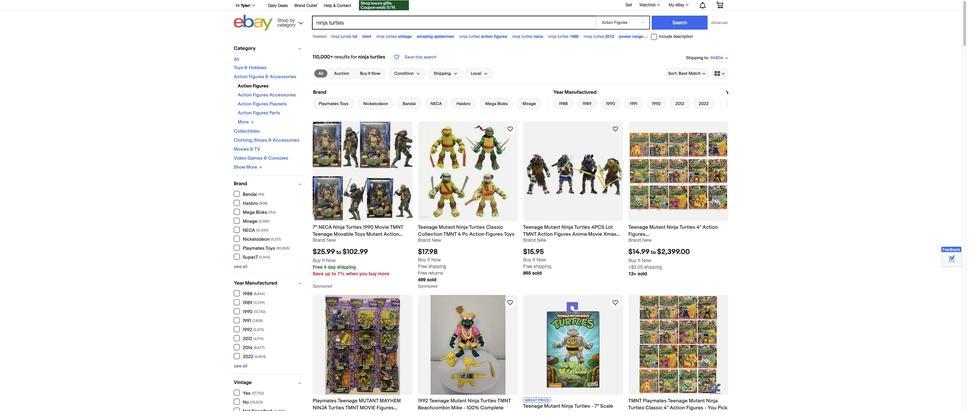 Task type: locate. For each thing, give the bounding box(es) containing it.
shipping
[[687, 55, 704, 61], [434, 71, 451, 76]]

neca up $25.99
[[319, 225, 332, 231]]

new up $14.99
[[643, 238, 652, 243]]

sold for $17.98
[[427, 277, 437, 283]]

figures up $14.99
[[629, 232, 646, 238]]

1988 for 1988 (8,864)
[[243, 291, 253, 297]]

7"
[[313, 225, 318, 231], [595, 404, 600, 410]]

see all for year manufactured
[[234, 364, 248, 370]]

shipping inside $14.99 to $2,399.00 buy it now +$3.00 shipping 13+ sold
[[645, 265, 663, 270]]

complete
[[481, 406, 504, 412]]

teenage mutant ninja turtles - 7" scale action figure - cartoon metalhead heading
[[524, 404, 614, 412]]

teenage inside teenage mutant ninja turtles 4" action figures bebp/rocksteady,leo,raph,mike/don
[[629, 225, 649, 231]]

1988 left 1989 link
[[559, 101, 568, 107]]

0 horizontal spatial 2022
[[243, 354, 254, 360]]

spiderman
[[434, 34, 455, 39]]

2 horizontal spatial 1992
[[653, 101, 661, 107]]

shipping up returns
[[429, 264, 447, 270]]

it up the +$3.00
[[638, 258, 641, 264]]

hi
[[236, 3, 240, 8]]

& left hobbies
[[245, 65, 248, 71]]

neca down mirage (3,389)
[[243, 228, 255, 233]]

now inside $15.95 buy it now free shipping 865 sold
[[537, 258, 547, 263]]

free inside $25.99 to $102.99 buy it now free 4 day shipping save up to 7% when you buy more
[[313, 265, 323, 270]]

now inside the buy it now link
[[372, 71, 381, 76]]

(93)
[[258, 192, 264, 197]]

turtles for lot
[[341, 34, 352, 39]]

figure up $25.99
[[313, 239, 327, 245]]

mega
[[486, 101, 497, 107], [243, 210, 255, 215]]

0 horizontal spatial nickelodeon
[[243, 237, 270, 242]]

ninja inside ninja turtles vintage
[[377, 34, 385, 39]]

accessories inside action figures action figures accessories action figures playsets action figures parts
[[270, 92, 296, 98]]

0 vertical spatial all link
[[234, 57, 239, 62]]

2 horizontal spatial 2012
[[676, 101, 685, 107]]

see for brand
[[234, 264, 242, 270]]

brand new up $15.95
[[524, 238, 547, 243]]

now inside $25.99 to $102.99 buy it now free 4 day shipping save up to 7% when you buy more
[[326, 258, 336, 264]]

1 vertical spatial bloks
[[256, 210, 267, 215]]

teenage mutant ninja turtles 4" action figures bebp/rocksteady,leo,raph,mike/don link
[[629, 224, 729, 245]]

2 horizontal spatial brand new
[[629, 238, 652, 243]]

1 horizontal spatial bloks
[[498, 101, 508, 107]]

turtles inside playmates teenage mutant mayhem ninja turtles tmnt movie figure
[[329, 406, 345, 412]]

1 vertical spatial accessories
[[270, 92, 296, 98]]

teenage mutant ninja turtles classic collection tmnt 4 pc action figures toys heading
[[418, 225, 515, 238]]

brand new up $25.99
[[313, 238, 336, 243]]

collection
[[418, 232, 443, 238]]

buy inside $17.98 buy it now free shipping free returns 499 sold
[[418, 258, 426, 263]]

mega bloks
[[486, 101, 508, 107]]

figure inside 7" neca ninja turtles 1990 movie tmnt teenage movable toys mutant action figure
[[313, 239, 327, 245]]

1 horizontal spatial 7"
[[595, 404, 600, 410]]

year up 1988 link
[[554, 89, 564, 96]]

deals
[[278, 3, 288, 8]]

1 see all from the top
[[234, 264, 248, 270]]

1 horizontal spatial shipping
[[687, 55, 704, 61]]

94804
[[711, 55, 724, 61]]

0 vertical spatial movie
[[375, 225, 389, 231]]

0 horizontal spatial all link
[[234, 57, 239, 62]]

buy down $25.99
[[313, 258, 321, 264]]

1 horizontal spatial mirage
[[523, 101, 536, 107]]

new
[[327, 238, 336, 243], [432, 238, 442, 243], [538, 238, 547, 243], [643, 238, 652, 243]]

watch 1992 teenage mutant ninja turtles tmnt beachcombin mike - 100% complete image
[[507, 299, 515, 307]]

turtles left the action
[[469, 34, 480, 39]]

shipping for shipping to : 94804
[[687, 55, 704, 61]]

2022 for 2022 (6,803)
[[243, 354, 254, 360]]

accessories
[[270, 74, 297, 80], [270, 92, 296, 98], [273, 137, 300, 143]]

7" neca ninja turtles 1990 movie tmnt teenage movable toys mutant action figure
[[313, 225, 404, 245]]

1992 inside 1992 teenage mutant ninja turtles tmnt beachcombin mike - 100% complete
[[418, 399, 429, 405]]

1991 left the 1992 'link'
[[630, 101, 638, 107]]

2 vertical spatial accessories
[[273, 137, 300, 143]]

1 vertical spatial all
[[243, 364, 248, 370]]

see all button for year manufactured
[[234, 364, 248, 370]]

manufactured up 1989 link
[[565, 89, 597, 96]]

mutant inside teenage mutant ninja turtles 4" action figures bebp/rocksteady,leo,raph,mike/don
[[650, 225, 666, 231]]

see for year manufactured
[[234, 364, 242, 370]]

1 horizontal spatial 1989
[[583, 101, 592, 107]]

ninja right neca
[[548, 34, 557, 39]]

0 vertical spatial manufactured
[[565, 89, 597, 96]]

(8,677)
[[254, 346, 265, 350]]

games
[[248, 155, 263, 161]]

see
[[234, 264, 242, 270], [234, 364, 242, 370]]

$25.99
[[313, 248, 335, 257]]

to inside $14.99 to $2,399.00 buy it now +$3.00 shipping 13+ sold
[[651, 250, 656, 256]]

shipping up 7%
[[337, 265, 356, 270]]

4 inside teenage mutant ninja turtles classic collection tmnt 4 pc action figures toys brand new
[[458, 232, 461, 238]]

tmnt playmates teenage mutant ninja turtles classic 4" action figures - you pick link
[[629, 398, 729, 412]]

1 horizontal spatial 1990
[[363, 225, 374, 231]]

figures up action figures playsets link
[[253, 92, 269, 98]]

4 for $102.99
[[324, 265, 327, 270]]

3 new from the left
[[538, 238, 547, 243]]

ninja up movable
[[333, 225, 345, 231]]

nickelodeon (5,221)
[[243, 237, 281, 242]]

sold right "865"
[[533, 271, 542, 276]]

0 horizontal spatial year manufactured
[[234, 281, 277, 287]]

xmas
[[604, 232, 617, 238]]

1992 link
[[647, 98, 667, 109]]

1 horizontal spatial save
[[405, 55, 415, 60]]

0 horizontal spatial all
[[234, 57, 239, 62]]

ninja up 100%
[[468, 399, 480, 405]]

action figures playsets link
[[238, 101, 287, 107]]

shipping for shipping
[[434, 71, 451, 76]]

499
[[418, 277, 426, 283]]

(6,916)
[[254, 337, 264, 341]]

shipping inside shipping dropdown button
[[434, 71, 451, 76]]

movie
[[375, 225, 389, 231], [589, 232, 603, 238]]

1990 up $102.99
[[363, 225, 374, 231]]

shipping down the search
[[434, 71, 451, 76]]

0 horizontal spatial neca
[[243, 228, 255, 233]]

tmnt inside 1992 teenage mutant ninja turtles tmnt beachcombin mike - 100% complete
[[498, 399, 511, 405]]

ninja
[[313, 406, 327, 412]]

0 vertical spatial accessories
[[270, 74, 297, 80]]

figures right pc
[[486, 232, 503, 238]]

1 vertical spatial nickelodeon
[[243, 237, 270, 242]]

ninja inside teenage mutant ninja turtles classic collection tmnt 4 pc action figures toys brand new
[[457, 225, 468, 231]]

new right gift on the bottom
[[538, 238, 547, 243]]

1 horizontal spatial brand new
[[524, 238, 547, 243]]

bloks for mega bloks (154)
[[256, 210, 267, 215]]

0 vertical spatial bloks
[[498, 101, 508, 107]]

tmnt inside 7" neca ninja turtles 1990 movie tmnt teenage movable toys mutant action figure
[[390, 225, 404, 231]]

category
[[234, 45, 256, 52]]

0 horizontal spatial 1989
[[243, 300, 253, 306]]

mega for mega bloks
[[486, 101, 497, 107]]

0 vertical spatial mega
[[486, 101, 497, 107]]

1989 right 1988 link
[[583, 101, 592, 107]]

now inside $14.99 to $2,399.00 buy it now +$3.00 shipping 13+ sold
[[642, 258, 652, 264]]

shoes
[[254, 137, 268, 143]]

figure down price
[[540, 411, 555, 412]]

mutant inside 7" neca ninja turtles 1990 movie tmnt teenage movable toys mutant action figure
[[367, 232, 383, 238]]

1 horizontal spatial 4
[[458, 232, 461, 238]]

all down 110,000
[[319, 71, 324, 76]]

0 vertical spatial 2022
[[699, 101, 709, 107]]

brand up $14.99
[[629, 238, 642, 243]]

toys inside teenage mutant ninja turtles classic collection tmnt 4 pc action figures toys brand new
[[504, 232, 515, 238]]

0 horizontal spatial movie
[[375, 225, 389, 231]]

sort: best match button
[[666, 68, 710, 79]]

sold down the +$3.00
[[638, 271, 648, 277]]

main content containing $25.99
[[310, 42, 746, 412]]

to right up
[[332, 271, 336, 277]]

0 vertical spatial 4"
[[697, 225, 702, 231]]

4 inside $25.99 to $102.99 buy it now free 4 day shipping save up to 7% when you buy more
[[324, 265, 327, 270]]

see all button down the super7
[[234, 264, 248, 270]]

brand inside teenage mutant ninja turtles classic collection tmnt 4 pc action figures toys brand new
[[418, 238, 431, 243]]

1 horizontal spatial 2012
[[606, 34, 615, 39]]

bloks down (808)
[[256, 210, 267, 215]]

0 vertical spatial all
[[243, 264, 248, 270]]

turtles inside 'tmnt playmates teenage mutant ninja turtles classic 4" action figures - you pick'
[[629, 406, 645, 412]]

0 horizontal spatial sold
[[427, 277, 437, 283]]

figure inside the great price teenage mutant ninja turtles - 7" scale action figure - cartoon metalhead
[[540, 411, 555, 412]]

0 vertical spatial see all button
[[234, 264, 248, 270]]

tmnt inside teenage mutant ninja turtles classic collection tmnt 4 pc action figures toys brand new
[[444, 232, 457, 238]]

2 vertical spatial 1990
[[243, 309, 253, 315]]

1 vertical spatial see
[[234, 364, 242, 370]]

show more button
[[234, 164, 263, 170]]

1 vertical spatial 1988
[[559, 101, 568, 107]]

(37,752)
[[252, 392, 264, 396]]

1 vertical spatial movie
[[589, 232, 603, 238]]

0 vertical spatial more
[[238, 119, 249, 125]]

0 horizontal spatial bandai
[[243, 192, 257, 197]]

ninja right tmnt link
[[377, 34, 385, 39]]

brand outlet link
[[295, 2, 317, 10]]

shipping left :
[[687, 55, 704, 61]]

0 vertical spatial 1990
[[607, 101, 616, 107]]

action figures accessories link
[[238, 92, 296, 98]]

2012 up 2014
[[243, 336, 253, 342]]

new for $14.99
[[643, 238, 652, 243]]

$15.95 buy it now free shipping 865 sold
[[524, 248, 552, 276]]

manufactured
[[565, 89, 597, 96], [245, 281, 277, 287]]

classic inside teenage mutant ninja turtles classic collection tmnt 4 pc action figures toys brand new
[[487, 225, 504, 231]]

all for brand
[[243, 264, 248, 270]]

0 vertical spatial 1992
[[653, 101, 661, 107]]

3 brand new from the left
[[629, 238, 652, 243]]

0 vertical spatial bandai
[[403, 101, 416, 107]]

teenage mutant ninja turtles classic collection tmnt 4 pc action figures toys brand new
[[418, 225, 515, 243]]

turtles inside ninja turtles 1988
[[558, 34, 569, 39]]

action inside 7" neca ninja turtles 1990 movie tmnt teenage movable toys mutant action figure
[[384, 232, 399, 238]]

movie inside 7" neca ninja turtles 1990 movie tmnt teenage movable toys mutant action figure
[[375, 225, 389, 231]]

None submit
[[652, 16, 708, 30]]

0 horizontal spatial shipping
[[434, 71, 451, 76]]

watch teenage mutant ninja turtles 4pcs lot tmnt action figures anime movie xmas gift image
[[612, 125, 620, 133]]

hasbro right neca link
[[457, 101, 471, 107]]

(11,299)
[[254, 301, 265, 305]]

turtles left power
[[594, 34, 605, 39]]

2022 right the 2012 link
[[699, 101, 709, 107]]

0 horizontal spatial 7"
[[313, 225, 318, 231]]

1 vertical spatial 1989
[[243, 300, 253, 306]]

ninja inside ninja turtles 1988
[[548, 34, 557, 39]]

rangers
[[633, 34, 647, 39]]

ninja inside ninja turtles lot
[[331, 34, 339, 39]]

mutant inside teenage mutant ninja turtles 4pcs lot tmnt action figures anime movie xmas gift
[[545, 225, 561, 231]]

0 vertical spatial mirage
[[523, 101, 536, 107]]

0 horizontal spatial save
[[313, 271, 324, 277]]

turtles inside 1992 teenage mutant ninja turtles tmnt beachcombin mike - 100% complete
[[481, 399, 497, 405]]

turtles
[[341, 34, 352, 39], [386, 34, 397, 39], [469, 34, 480, 39], [522, 34, 533, 39], [558, 34, 569, 39], [594, 34, 605, 39], [662, 34, 673, 39], [370, 54, 386, 60]]

- left you on the right bottom of the page
[[705, 406, 707, 412]]

2 new from the left
[[432, 238, 442, 243]]

mirage up neca (12,533)
[[243, 219, 258, 224]]

see all down "2022 (6,803)" on the bottom left of the page
[[234, 364, 248, 370]]

turtles left neca
[[522, 34, 533, 39]]

1 vertical spatial 4
[[324, 265, 327, 270]]

1989 inside main content
[[583, 101, 592, 107]]

1991 for 1991
[[630, 101, 638, 107]]

neca right bandai 'link'
[[431, 101, 442, 107]]

0 horizontal spatial 1988
[[243, 291, 253, 297]]

0 vertical spatial 4
[[458, 232, 461, 238]]

action inside 'tmnt playmates teenage mutant ninja turtles classic 4" action figures - you pick'
[[670, 406, 686, 412]]

bandai left neca link
[[403, 101, 416, 107]]

2012 left power
[[606, 34, 615, 39]]

4 left pc
[[458, 232, 461, 238]]

2 see all button from the top
[[234, 364, 248, 370]]

brand left the outlet
[[295, 3, 306, 8]]

sold
[[533, 271, 542, 276], [638, 271, 648, 277], [427, 277, 437, 283]]

0 horizontal spatial brand new
[[313, 238, 336, 243]]

- left cartoon
[[556, 411, 558, 412]]

all link down category
[[234, 57, 239, 62]]

1992 teenage mutant ninja turtles tmnt beachcombin mike - 100% complete link
[[418, 398, 518, 412]]

tmnt playmates teenage mutant ninja turtles classic 4" action figures - you pick
[[629, 399, 728, 412]]

2022
[[699, 101, 709, 107], [243, 354, 254, 360]]

none submit inside shop by category banner
[[652, 16, 708, 30]]

1991 inside main content
[[630, 101, 638, 107]]

ninja turtles vintage
[[377, 34, 412, 39]]

more
[[378, 271, 390, 277]]

1 vertical spatial 1992
[[243, 327, 252, 333]]

now up day at the left bottom of page
[[326, 258, 336, 264]]

+$3.00
[[629, 265, 643, 270]]

0 horizontal spatial bloks
[[256, 210, 267, 215]]

classic inside 'tmnt playmates teenage mutant ninja turtles classic 4" action figures - you pick'
[[646, 406, 663, 412]]

2 all from the top
[[243, 364, 248, 370]]

now down $17.98
[[432, 258, 441, 263]]

year manufactured up 1988 link
[[554, 89, 597, 96]]

1 vertical spatial 7"
[[595, 404, 600, 410]]

4pcs
[[592, 225, 605, 231]]

neca inside 7" neca ninja turtles 1990 movie tmnt teenage movable toys mutant action figure
[[319, 225, 332, 231]]

sell
[[626, 3, 633, 7]]

mega down hasbro (808)
[[243, 210, 255, 215]]

turtles left vintage
[[386, 34, 397, 39]]

watch teenage mutant ninja turtles classic collection tmnt 4 pc action figures toys image
[[507, 125, 515, 133]]

tmnt inside playmates teenage mutant mayhem ninja turtles tmnt movie figure
[[346, 406, 359, 412]]

bloks up watch teenage mutant ninja turtles classic collection tmnt 4 pc action figures toys icon
[[498, 101, 508, 107]]

100%
[[467, 406, 480, 412]]

now down $14.99
[[642, 258, 652, 264]]

advanced link
[[708, 16, 728, 29]]

match
[[689, 71, 701, 76]]

1 horizontal spatial sold
[[533, 271, 542, 276]]

ninja turtles action figures
[[460, 34, 507, 39]]

watchlist
[[640, 3, 656, 7]]

0 horizontal spatial classic
[[487, 225, 504, 231]]

listing options selector. gallery view selected. image
[[715, 71, 726, 76]]

mirage
[[523, 101, 536, 107], [243, 219, 258, 224]]

4 left day at the left bottom of page
[[324, 265, 327, 270]]

2 see from the top
[[234, 364, 242, 370]]

1992 teenage mutant ninja turtles tmnt beachcombin mike - 100% complete
[[418, 399, 511, 412]]

mirage for mirage (3,389)
[[243, 219, 258, 224]]

figures up action figures parts link
[[253, 101, 269, 107]]

1992 down 1991 (7,828)
[[243, 327, 252, 333]]

mirage right mega bloks
[[523, 101, 536, 107]]

brand up $15.95
[[524, 238, 536, 243]]

turtles inside ninja turtles action figures
[[469, 34, 480, 39]]

1 vertical spatial 4"
[[664, 406, 669, 412]]

0 horizontal spatial 4
[[324, 265, 327, 270]]

new for $15.95
[[538, 238, 547, 243]]

condition button
[[389, 68, 426, 79]]

0 horizontal spatial figure
[[313, 239, 327, 245]]

1 horizontal spatial 1992
[[418, 399, 429, 405]]

for
[[351, 54, 357, 60]]

shipping inside shipping to : 94804
[[687, 55, 704, 61]]

hasbro for hasbro (808)
[[243, 201, 258, 206]]

0 vertical spatial 1991
[[630, 101, 638, 107]]

mike
[[452, 406, 463, 412]]

playmates teenage mutant mayhem ninja turtles tmnt movie figures choose your fav image
[[326, 296, 400, 396]]

- up metalhead
[[592, 404, 594, 410]]

accessories up playsets
[[270, 92, 296, 98]]

figures inside teenage mutant ninja turtles classic collection tmnt 4 pc action figures toys brand new
[[486, 232, 503, 238]]

1990 up 1991 (7,828)
[[243, 309, 253, 315]]

to right $14.99
[[651, 250, 656, 256]]

ninja for neca
[[512, 34, 521, 39]]

1 horizontal spatial bandai
[[403, 101, 416, 107]]

1 see all button from the top
[[234, 264, 248, 270]]

buy it now link
[[356, 70, 385, 78]]

movie inside teenage mutant ninja turtles 4pcs lot tmnt action figures anime movie xmas gift
[[589, 232, 603, 238]]

hasbro for hasbro
[[457, 101, 471, 107]]

shipping right the +$3.00
[[645, 265, 663, 270]]

4" inside 'tmnt playmates teenage mutant ninja turtles classic 4" action figures - you pick'
[[664, 406, 669, 412]]

it down $17.98
[[428, 258, 430, 263]]

ninja right for
[[358, 54, 369, 60]]

1 vertical spatial all link
[[315, 70, 328, 78]]

1 vertical spatial mega
[[243, 210, 255, 215]]

1 vertical spatial classic
[[646, 406, 663, 412]]

ninja up cartoon
[[562, 404, 574, 410]]

1988 up 1989 (11,299)
[[243, 291, 253, 297]]

shop by category button
[[275, 15, 305, 29]]

turtles inside ninja turtles neca
[[522, 34, 533, 39]]

1990 for 1990 (13,732)
[[243, 309, 253, 315]]

main content
[[310, 42, 746, 412]]

ninja inside teenage mutant ninja turtles 4" action figures bebp/rocksteady,leo,raph,mike/don
[[667, 225, 679, 231]]

ninja inside ninja turtles action figures
[[460, 34, 468, 39]]

great
[[526, 399, 538, 403]]

turtles left description
[[662, 34, 673, 39]]

action figures & accessories
[[234, 74, 297, 80]]

1 new from the left
[[327, 238, 336, 243]]

show
[[234, 165, 245, 170]]

0 horizontal spatial vintage
[[234, 380, 252, 387]]

mutant
[[439, 225, 455, 231], [545, 225, 561, 231], [650, 225, 666, 231], [367, 232, 383, 238], [451, 399, 467, 405], [689, 399, 706, 405], [545, 404, 561, 410]]

hasbro (808)
[[243, 201, 268, 206]]

0 vertical spatial shipping
[[687, 55, 704, 61]]

1 see from the top
[[234, 264, 242, 270]]

(154)
[[269, 210, 276, 215]]

0 vertical spatial 1989
[[583, 101, 592, 107]]

more button
[[238, 119, 254, 125]]

turtles inside teenage mutant ninja turtles 4" action figures bebp/rocksteady,leo,raph,mike/don
[[680, 225, 696, 231]]

playsets
[[270, 101, 287, 107]]

to
[[705, 55, 709, 61], [337, 250, 342, 256], [651, 250, 656, 256], [332, 271, 336, 277]]

you
[[708, 406, 717, 412]]

buy down $15.95
[[524, 258, 532, 263]]

teenage mutant ninja turtles classic collection tmnt 4 pc action figures toys image
[[418, 125, 518, 218]]

0 vertical spatial figure
[[313, 239, 327, 245]]

ninja up pc
[[457, 225, 468, 231]]

sold inside $14.99 to $2,399.00 buy it now +$3.00 shipping 13+ sold
[[638, 271, 648, 277]]

accessories for collectibles clothing, shoes & accessories movies & tv video games & consoles
[[273, 137, 300, 143]]

nickelodeon down neca (12,533)
[[243, 237, 270, 242]]

playmates for playmates teenage mutant mayhem ninja turtles tmnt movie figure
[[313, 399, 337, 405]]

related:
[[313, 34, 328, 39]]

now
[[372, 71, 381, 76], [432, 258, 441, 263], [537, 258, 547, 263], [326, 258, 336, 264], [642, 258, 652, 264]]

0 horizontal spatial year
[[234, 281, 244, 287]]

neca for neca
[[431, 101, 442, 107]]

hasbro down "bandai (93)"
[[243, 201, 258, 206]]

it down 110,000 + results for ninja turtles
[[368, 71, 371, 76]]

0 vertical spatial see all
[[234, 264, 248, 270]]

to right $25.99
[[337, 250, 342, 256]]

4 new from the left
[[643, 238, 652, 243]]

1 horizontal spatial hasbro
[[457, 101, 471, 107]]

0 horizontal spatial 2012
[[243, 336, 253, 342]]

1991 for 1991 (7,828)
[[243, 318, 251, 324]]

turtles inside ninja turtles lot
[[341, 34, 352, 39]]

tmnt playmates teenage mutant ninja turtles classic 4" action figures - you pick heading
[[629, 399, 728, 412]]

bandai inside 'link'
[[403, 101, 416, 107]]

ninja right ninja turtles 1988 at the right top of the page
[[584, 34, 592, 39]]

1 horizontal spatial 1991
[[630, 101, 638, 107]]

sold down returns
[[427, 277, 437, 283]]

shop by category banner
[[232, 0, 729, 32]]

0 horizontal spatial hasbro
[[243, 201, 258, 206]]

& right help
[[334, 3, 336, 8]]

ninja inside teenage mutant ninja turtles 4pcs lot tmnt action figures anime movie xmas gift
[[562, 225, 574, 231]]

more up collectibles
[[238, 119, 249, 125]]

2 vertical spatial 1992
[[418, 399, 429, 405]]

1 horizontal spatial year manufactured
[[554, 89, 597, 96]]

mutant inside 'tmnt playmates teenage mutant ninja turtles classic 4" action figures - you pick'
[[689, 399, 706, 405]]

2 horizontal spatial 1990
[[607, 101, 616, 107]]

2 vertical spatial 1988
[[243, 291, 253, 297]]

see all down the super7
[[234, 264, 248, 270]]

to inside shipping to : 94804
[[705, 55, 709, 61]]

0 horizontal spatial manufactured
[[245, 281, 277, 287]]

turtles for action
[[469, 34, 480, 39]]

turtles left lot
[[341, 34, 352, 39]]

it
[[368, 71, 371, 76], [428, 258, 430, 263], [533, 258, 536, 263], [322, 258, 325, 264], [638, 258, 641, 264]]

1 horizontal spatial neca
[[319, 225, 332, 231]]

1992 up beachcombin at the left
[[418, 399, 429, 405]]

2012 right the 1992 'link'
[[676, 101, 685, 107]]

1988 left "ninja turtles 2012"
[[570, 34, 579, 39]]

to left 94804
[[705, 55, 709, 61]]

brand new for $25.99
[[313, 238, 336, 243]]

get the coupon image
[[359, 0, 409, 10]]

2 see all from the top
[[234, 364, 248, 370]]

all for year manufactured
[[243, 364, 248, 370]]

playmates inside 'tmnt playmates teenage mutant ninja turtles classic 4" action figures - you pick'
[[643, 399, 667, 405]]

turtles inside ninja turtles vintage
[[386, 34, 397, 39]]

tmnt for 7" neca ninja turtles 1990 movie tmnt teenage movable toys mutant action figure
[[390, 225, 404, 231]]

1 brand new from the left
[[313, 238, 336, 243]]

year manufactured up the 1988 (8,864)
[[234, 281, 277, 287]]

1992 for 1992
[[653, 101, 661, 107]]

1 vertical spatial more
[[246, 165, 257, 170]]

collectibles
[[234, 128, 260, 134]]

ninja up you on the right bottom of the page
[[707, 399, 718, 405]]

1 vertical spatial 1990
[[363, 225, 374, 231]]

accessories for action figures action figures accessories action figures playsets action figures parts
[[270, 92, 296, 98]]

1 all from the top
[[243, 264, 248, 270]]

1 horizontal spatial year
[[554, 89, 564, 96]]

7" inside 7" neca ninja turtles 1990 movie tmnt teenage movable toys mutant action figure
[[313, 225, 318, 231]]

video games & consoles link
[[234, 155, 289, 161]]

0 horizontal spatial 1991
[[243, 318, 251, 324]]

1 horizontal spatial figure
[[540, 411, 555, 412]]

brand new for $15.95
[[524, 238, 547, 243]]

auction link
[[330, 70, 354, 78]]

0 vertical spatial save
[[405, 55, 415, 60]]

2 brand new from the left
[[524, 238, 547, 243]]

bandai up hasbro (808)
[[243, 192, 257, 197]]

playmates inside playmates teenage mutant mayhem ninja turtles tmnt movie figure
[[313, 399, 337, 405]]

figures inside teenage mutant ninja turtles 4pcs lot tmnt action figures anime movie xmas gift
[[554, 232, 572, 238]]

it inside $14.99 to $2,399.00 buy it now +$3.00 shipping 13+ sold
[[638, 258, 641, 264]]

1 horizontal spatial all link
[[315, 70, 328, 78]]

brand up playmates toys link
[[313, 89, 327, 96]]

1 horizontal spatial 2022
[[699, 101, 709, 107]]

0 vertical spatial year
[[554, 89, 564, 96]]

1 vertical spatial 2012
[[676, 101, 685, 107]]

1989 (11,299)
[[243, 300, 265, 306]]

2022 for 2022
[[699, 101, 709, 107]]

7" inside the great price teenage mutant ninja turtles - 7" scale action figure - cartoon metalhead
[[595, 404, 600, 410]]



Task type: describe. For each thing, give the bounding box(es) containing it.
(35,523)
[[250, 401, 263, 405]]

(5,221)
[[271, 237, 281, 242]]

turtles for vintage
[[386, 34, 397, 39]]

year manufactured button
[[234, 281, 305, 287]]

1989 for 1989
[[583, 101, 592, 107]]

your shopping cart image
[[717, 2, 724, 8]]

new inside teenage mutant ninja turtles classic collection tmnt 4 pc action figures toys brand new
[[432, 238, 442, 243]]

playmates teenage mutant mayhem ninja turtles tmnt movie figure heading
[[313, 399, 401, 412]]

collectibles link
[[234, 128, 260, 134]]

1992 teenage mutant ninja turtles tmnt beachcombin mike - 100% complete image
[[431, 296, 506, 396]]

ninja turtles 2012
[[584, 34, 615, 39]]

7" neca ninja turtles 1990 movie tmnt teenage movable toys mutant action figure heading
[[313, 225, 404, 245]]

1 vertical spatial vintage
[[234, 380, 252, 387]]

ninja for lot
[[331, 34, 339, 39]]

mutant
[[359, 399, 379, 405]]

help & contact
[[324, 3, 351, 8]]

save inside save this search "button"
[[405, 55, 415, 60]]

teenage mutant ninja turtles 4" action figures bebp/rocksteady,leo,raph,mike/don image
[[629, 130, 729, 213]]

ninja right rangers
[[652, 34, 661, 39]]

more inside button
[[246, 165, 257, 170]]

teenage inside teenage mutant ninja turtles classic collection tmnt 4 pc action figures toys brand new
[[418, 225, 438, 231]]

1988 for 1988
[[559, 101, 568, 107]]

my ebay
[[669, 3, 685, 7]]

clothing, shoes & accessories link
[[234, 137, 300, 143]]

7" neca ninja turtles 1990 movie tmnt teenage movable toys mutant action figure image
[[313, 122, 413, 222]]

free inside $15.95 buy it now free shipping 865 sold
[[524, 264, 533, 270]]

outlet
[[307, 3, 317, 8]]

mega for mega bloks (154)
[[243, 210, 255, 215]]

hi tyler !
[[236, 3, 251, 8]]

bandai for bandai
[[403, 101, 416, 107]]

now inside $17.98 buy it now free shipping free returns 499 sold
[[432, 258, 441, 263]]

new for $25.99
[[327, 238, 336, 243]]

figures inside 'tmnt playmates teenage mutant ninja turtles classic 4" action figures - you pick'
[[687, 406, 704, 412]]

consoles
[[268, 155, 289, 161]]

buy it now
[[360, 71, 381, 76]]

mutant inside teenage mutant ninja turtles classic collection tmnt 4 pc action figures toys brand new
[[439, 225, 455, 231]]

& right games
[[264, 155, 267, 161]]

ninja inside the great price teenage mutant ninja turtles - 7" scale action figure - cartoon metalhead
[[562, 404, 574, 410]]

- inside 'tmnt playmates teenage mutant ninja turtles classic 4" action figures - you pick'
[[705, 406, 707, 412]]

brand inside account navigation
[[295, 3, 306, 8]]

1 vertical spatial year
[[234, 281, 244, 287]]

neca link
[[425, 98, 448, 109]]

include description
[[660, 34, 694, 39]]

advanced
[[712, 21, 728, 25]]

1 vertical spatial all
[[319, 71, 324, 76]]

lot
[[353, 34, 358, 39]]

figures down action figures playsets link
[[253, 110, 269, 116]]

action
[[481, 34, 493, 39]]

ninja inside 1992 teenage mutant ninja turtles tmnt beachcombin mike - 100% complete
[[468, 399, 480, 405]]

ninja for vintage
[[377, 34, 385, 39]]

it inside $17.98 buy it now free shipping free returns 499 sold
[[428, 258, 430, 263]]

playmates teenage mutant mayhem ninja turtles tmnt movie figure
[[313, 399, 401, 412]]

action inside teenage mutant ninja turtles 4pcs lot tmnt action figures anime movie xmas gift
[[538, 232, 553, 238]]

amazing spiderman
[[417, 34, 455, 39]]

1989 for 1989 (11,299)
[[243, 300, 253, 306]]

neca
[[534, 34, 543, 39]]

brand up $25.99
[[313, 238, 326, 243]]

scale
[[601, 404, 614, 410]]

figures down hobbies
[[249, 74, 265, 80]]

brand new for $14.99
[[629, 238, 652, 243]]

1 vertical spatial manufactured
[[245, 281, 277, 287]]

1992 for 1992 (5,373)
[[243, 327, 252, 333]]

bandai for bandai (93)
[[243, 192, 257, 197]]

metalhead
[[579, 411, 604, 412]]

:
[[709, 55, 710, 61]]

anime
[[573, 232, 588, 238]]

teenage inside playmates teenage mutant mayhem ninja turtles tmnt movie figure
[[338, 399, 358, 405]]

super7
[[243, 255, 258, 260]]

turtles for 1988
[[558, 34, 569, 39]]

& inside account navigation
[[334, 3, 336, 8]]

neca for neca (12,533)
[[243, 228, 255, 233]]

13+
[[629, 271, 637, 277]]

tmnt for teenage mutant ninja turtles classic collection tmnt 4 pc action figures toys brand new
[[444, 232, 457, 238]]

pc
[[463, 232, 469, 238]]

mirage link
[[517, 98, 542, 109]]

1992 teenage mutant ninja turtles tmnt beachcombin mike - 100% complete heading
[[418, 399, 511, 412]]

shipping inside $15.95 buy it now free shipping 865 sold
[[534, 264, 552, 270]]

$25.99 to $102.99 buy it now free 4 day shipping save up to 7% when you buy more
[[313, 248, 390, 277]]

- inside 1992 teenage mutant ninja turtles tmnt beachcombin mike - 100% complete
[[464, 406, 466, 412]]

turtles inside teenage mutant ninja turtles classic collection tmnt 4 pc action figures toys brand new
[[469, 225, 485, 231]]

action inside teenage mutant ninja turtles 4" action figures bebp/rocksteady,leo,raph,mike/don
[[703, 225, 719, 231]]

power
[[620, 34, 632, 39]]

sold inside $15.95 buy it now free shipping 865 sold
[[533, 271, 542, 276]]

see all button for brand
[[234, 264, 248, 270]]

nickelodeon link
[[358, 98, 394, 109]]

brand outlet
[[295, 3, 317, 8]]

shipping inside $17.98 buy it now free shipping free returns 499 sold
[[429, 264, 447, 270]]

teenage inside teenage mutant ninja turtles 4pcs lot tmnt action figures anime movie xmas gift
[[524, 225, 543, 231]]

2012 for 2012 (6,916)
[[243, 336, 253, 342]]

vintage button
[[234, 380, 305, 387]]

movie
[[360, 406, 376, 412]]

865
[[524, 271, 531, 276]]

teenage mutant ninja turtles 4pcs lot tmnt action figures anime movie xmas gift image
[[524, 122, 624, 221]]

mega bloks link
[[480, 98, 514, 109]]

playmates for playmates toys
[[319, 101, 339, 107]]

4" inside teenage mutant ninja turtles 4" action figures bebp/rocksteady,leo,raph,mike/don
[[697, 225, 702, 231]]

(12,533)
[[256, 228, 268, 233]]

tyler
[[241, 3, 250, 8]]

tmnt link
[[363, 34, 372, 39]]

1 horizontal spatial manufactured
[[565, 89, 597, 96]]

daily deals link
[[268, 2, 288, 10]]

ninja inside 7" neca ninja turtles 1990 movie tmnt teenage movable toys mutant action figure
[[333, 225, 345, 231]]

toys inside 7" neca ninja turtles 1990 movie tmnt teenage movable toys mutant action figure
[[355, 232, 365, 238]]

teenage inside 7" neca ninja turtles 1990 movie tmnt teenage movable toys mutant action figure
[[313, 232, 333, 238]]

ninja for 1988
[[548, 34, 557, 39]]

mirage for mirage
[[523, 101, 536, 107]]

1 horizontal spatial vintage
[[727, 89, 745, 96]]

bebp/rocksteady,leo,raph,mike/don
[[629, 239, 718, 245]]

!
[[250, 3, 251, 8]]

buy inside $15.95 buy it now free shipping 865 sold
[[524, 258, 532, 263]]

account navigation
[[232, 0, 729, 11]]

(6,803)
[[255, 355, 266, 359]]

see all for brand
[[234, 264, 248, 270]]

buy right 'auction'
[[360, 71, 367, 76]]

teenage mutant ninja turtles - 7" scale action figure - cartoon metalhead link
[[524, 404, 624, 412]]

year inside main content
[[554, 89, 564, 96]]

movies
[[234, 146, 249, 152]]

condition
[[395, 71, 414, 76]]

0 vertical spatial 1988
[[570, 34, 579, 39]]

mutant inside 1992 teenage mutant ninja turtles tmnt beachcombin mike - 100% complete
[[451, 399, 467, 405]]

teenage inside 'tmnt playmates teenage mutant ninja turtles classic 4" action figures - you pick'
[[668, 399, 688, 405]]

(2,946)
[[259, 255, 270, 260]]

buy inside $25.99 to $102.99 buy it now free 4 day shipping save up to 7% when you buy more
[[313, 258, 321, 264]]

1992 for 1992 teenage mutant ninja turtles tmnt beachcombin mike - 100% complete
[[418, 399, 429, 405]]

tmnt inside 'tmnt playmates teenage mutant ninja turtles classic 4" action figures - you pick'
[[629, 399, 642, 405]]

$15.95
[[524, 248, 544, 257]]

1989 link
[[577, 98, 598, 109]]

it inside $25.99 to $102.99 buy it now free 4 day shipping save up to 7% when you buy more
[[322, 258, 325, 264]]

figures down action figures & accessories link
[[253, 83, 269, 89]]

(80,835)
[[276, 246, 290, 251]]

& down hobbies
[[266, 74, 269, 80]]

tmnt playmates teenage mutant ninja turtles classic 4" action figures - you pick image
[[632, 296, 726, 396]]

4 for ninja
[[458, 232, 461, 238]]

gift
[[524, 239, 532, 245]]

teenage mutant ninja turtles - 7" scale action figure - cartoon metalhead image
[[524, 296, 624, 396]]

teenage mutant ninja turtles 4" action figures bebp/rocksteady,leo,raph,mike/don heading
[[629, 225, 719, 245]]

nickelodeon for nickelodeon (5,221)
[[243, 237, 270, 242]]

bloks for mega bloks
[[498, 101, 508, 107]]

110,000
[[313, 54, 330, 60]]

sort:
[[669, 71, 678, 76]]

All selected text field
[[319, 71, 324, 77]]

& left tv
[[250, 146, 254, 152]]

playmates teenage mutant mayhem ninja turtles tmnt movie figure link
[[313, 398, 413, 412]]

to for $102.99
[[337, 250, 342, 256]]

ninja turtles
[[652, 34, 674, 39]]

turtles for neca
[[522, 34, 533, 39]]

ninja turtles 1988
[[548, 34, 579, 39]]

action inside the great price teenage mutant ninja turtles - 7" scale action figure - cartoon metalhead
[[524, 411, 539, 412]]

turtles inside teenage mutant ninja turtles 4pcs lot tmnt action figures anime movie xmas gift
[[575, 225, 591, 231]]

(808)
[[259, 201, 268, 206]]

watch teenage mutant ninja turtles - 7" scale action figure - cartoon metalhead image
[[612, 299, 620, 307]]

watchlist link
[[636, 1, 664, 9]]

shipping inside $25.99 to $102.99 buy it now free 4 day shipping save up to 7% when you buy more
[[337, 265, 356, 270]]

action inside teenage mutant ninja turtles classic collection tmnt 4 pc action figures toys brand new
[[470, 232, 485, 238]]

feedback
[[943, 248, 961, 253]]

teenage inside 1992 teenage mutant ninja turtles tmnt beachcombin mike - 100% complete
[[430, 399, 450, 405]]

ninja for 2012
[[584, 34, 592, 39]]

super7 (2,946)
[[243, 255, 270, 260]]

collectibles clothing, shoes & accessories movies & tv video games & consoles
[[234, 128, 300, 161]]

show more
[[234, 165, 257, 170]]

pick
[[718, 406, 728, 412]]

2014
[[243, 345, 253, 351]]

1990 (13,732)
[[243, 309, 266, 315]]

1990 for 1990
[[607, 101, 616, 107]]

turtles up the 'buy it now'
[[370, 54, 386, 60]]

playmates for playmates toys (80,835)
[[243, 246, 265, 251]]

tmnt for playmates teenage mutant mayhem ninja turtles tmnt movie figure
[[346, 406, 359, 412]]

playmates toys (80,835)
[[243, 246, 290, 251]]

local
[[471, 71, 482, 76]]

sort: best match
[[669, 71, 701, 76]]

1990 inside 7" neca ninja turtles 1990 movie tmnt teenage movable toys mutant action figure
[[363, 225, 374, 231]]

teenage mutant ninja turtles 4pcs lot tmnt action figures anime movie xmas gift heading
[[524, 225, 621, 245]]

include
[[660, 34, 673, 39]]

returns
[[429, 271, 443, 276]]

ninja for action
[[460, 34, 468, 39]]

figures inside teenage mutant ninja turtles 4" action figures bebp/rocksteady,leo,raph,mike/don
[[629, 232, 646, 238]]

category
[[278, 22, 296, 27]]

to for :
[[705, 55, 709, 61]]

turtles inside 7" neca ninja turtles 1990 movie tmnt teenage movable toys mutant action figure
[[346, 225, 362, 231]]

0 vertical spatial year manufactured
[[554, 89, 597, 96]]

teenage inside the great price teenage mutant ninja turtles - 7" scale action figure - cartoon metalhead
[[524, 404, 543, 410]]

ninja turtles neca
[[512, 34, 543, 39]]

mutant inside the great price teenage mutant ninja turtles - 7" scale action figure - cartoon metalhead
[[545, 404, 561, 410]]

ninja inside 'tmnt playmates teenage mutant ninja turtles classic 4" action figures - you pick'
[[707, 399, 718, 405]]

mayhem
[[380, 399, 401, 405]]

teenage mutant ninja turtles 4pcs lot tmnt action figures anime movie xmas gift
[[524, 225, 617, 245]]

sold for $14.99
[[638, 271, 648, 277]]

to for $2,399.00
[[651, 250, 656, 256]]

more inside button
[[238, 119, 249, 125]]

it inside $15.95 buy it now free shipping 865 sold
[[533, 258, 536, 263]]

Search for anything text field
[[313, 16, 595, 29]]

local button
[[466, 68, 494, 79]]

price
[[539, 399, 550, 403]]

tmnt for teenage mutant ninja turtles 4pcs lot tmnt action figures anime movie xmas gift
[[524, 232, 537, 238]]

& right shoes
[[269, 137, 272, 143]]

2012 for 2012
[[676, 101, 685, 107]]

figures
[[494, 34, 507, 39]]

save inside $25.99 to $102.99 buy it now free 4 day shipping save up to 7% when you buy more
[[313, 271, 324, 277]]

0 vertical spatial 2012
[[606, 34, 615, 39]]

nickelodeon for nickelodeon
[[364, 101, 388, 107]]

turtles inside the great price teenage mutant ninja turtles - 7" scale action figure - cartoon metalhead
[[575, 404, 591, 410]]

1 vertical spatial year manufactured
[[234, 281, 277, 287]]

buy inside $14.99 to $2,399.00 buy it now +$3.00 shipping 13+ sold
[[629, 258, 637, 264]]

turtles for 2012
[[594, 34, 605, 39]]

lot
[[606, 225, 613, 231]]

brand up "bandai (93)"
[[234, 181, 247, 187]]



Task type: vqa. For each thing, say whether or not it's contained in the screenshot.
tmnt
yes



